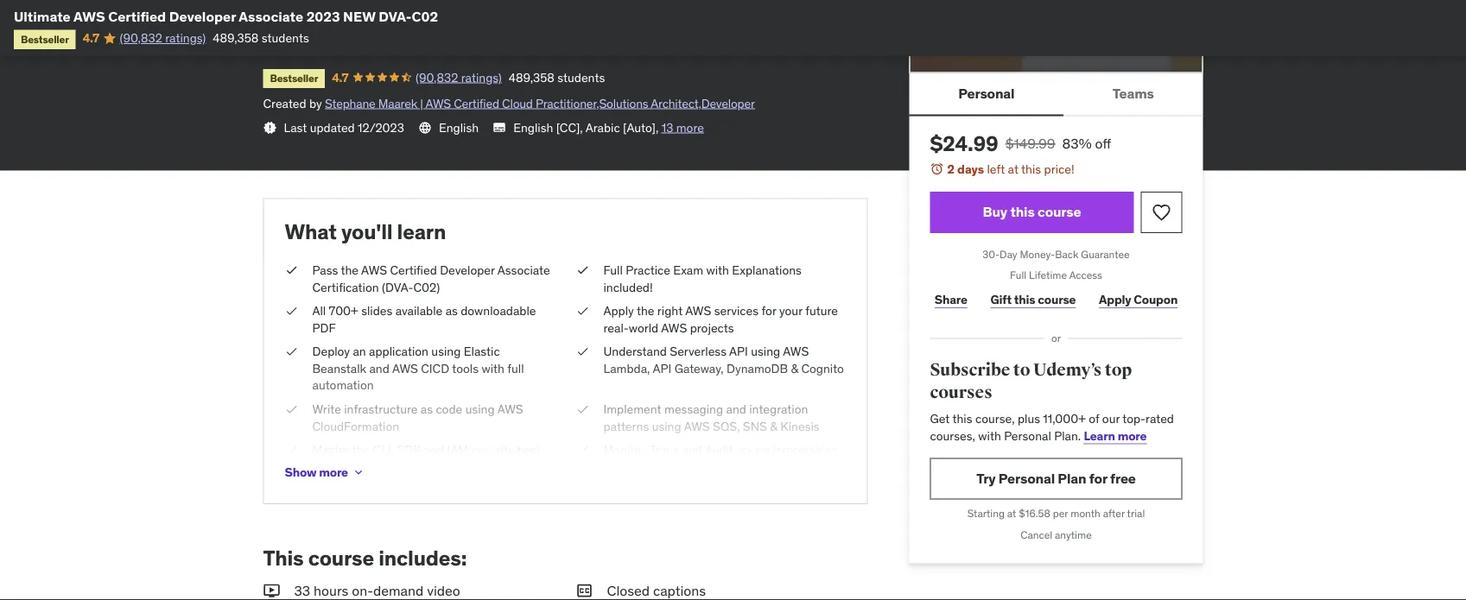 Task type: locate. For each thing, give the bounding box(es) containing it.
0 vertical spatial developer
[[169, 7, 236, 25]]

dva-
[[379, 7, 412, 25], [504, 33, 542, 54]]

dva- up 'cloud'
[[504, 33, 542, 54]]

$24.99
[[930, 131, 999, 157]]

full practice exam with explanations included! pass the amazon web services certified developer certification dva-c02
[[263, 10, 842, 54]]

1 vertical spatial personal
[[1004, 428, 1052, 444]]

personal down preview
[[959, 84, 1015, 102]]

0 vertical spatial certification
[[409, 33, 500, 54]]

& for dynamodb
[[791, 361, 799, 376]]

cognito
[[801, 361, 844, 376]]

1 vertical spatial (90,832
[[416, 69, 458, 85]]

associate inside 'pass the aws certified developer associate certification (dva-c02)'
[[498, 262, 550, 278]]

aws inside deploy an application using elastic beanstalk and aws cicd tools with full automation
[[392, 361, 418, 376]]

practice inside full practice exam with explanations included! pass the amazon web services certified developer certification dva-c02
[[293, 10, 354, 31]]

cloud
[[502, 96, 533, 111]]

apply coupon button
[[1095, 283, 1183, 318]]

show more button
[[285, 456, 365, 490]]

our
[[1103, 411, 1120, 427]]

your left the future
[[779, 303, 803, 319]]

using inside deploy an application using elastic beanstalk and aws cicd tools with full automation
[[432, 344, 461, 360]]

1 vertical spatial certification
[[312, 279, 379, 295]]

489,358
[[213, 30, 259, 46], [509, 69, 555, 85]]

cloudwatch,
[[636, 459, 705, 475]]

master
[[312, 442, 350, 458]]

money-
[[1020, 247, 1055, 261]]

practice for full practice exam with explanations included!
[[626, 262, 671, 278]]

1 horizontal spatial explanations
[[732, 262, 802, 278]]

back
[[1055, 247, 1079, 261]]

learn
[[397, 219, 446, 245]]

included!
[[536, 10, 603, 31], [604, 279, 653, 295]]

aws down right
[[661, 320, 687, 336]]

1 vertical spatial 4.7
[[332, 69, 349, 85]]

more inside button
[[319, 465, 348, 480]]

slides
[[361, 303, 393, 319]]

included! inside full practice exam with explanations included!
[[604, 279, 653, 295]]

&
[[791, 361, 799, 376], [770, 419, 778, 434]]

489,358 down ultimate aws certified developer associate 2023 new dva-c02
[[213, 30, 259, 46]]

all
[[312, 303, 326, 319]]

1 horizontal spatial 489,358 students
[[509, 69, 605, 85]]

full
[[263, 10, 289, 31], [604, 262, 623, 278], [1010, 269, 1027, 282]]

1 horizontal spatial api
[[729, 344, 748, 360]]

2 horizontal spatial developer
[[440, 262, 495, 278]]

full inside full practice exam with explanations included! pass the amazon web services certified developer certification dva-c02
[[263, 10, 289, 31]]

and down application
[[369, 361, 390, 376]]

aws right |
[[426, 96, 451, 111]]

english right course language image
[[439, 119, 479, 135]]

as inside write infrastructure as code using aws cloudformation
[[421, 402, 433, 417]]

included! up real- in the left of the page
[[604, 279, 653, 295]]

489,358 students up stephane maarek | aws certified cloud practitioner,solutions architect,developer link
[[509, 69, 605, 85]]

xsmall image left the implement
[[576, 401, 590, 418]]

xsmall image up show at the bottom of page
[[285, 442, 299, 459]]

at right left
[[1008, 161, 1019, 177]]

students down 2023
[[262, 30, 309, 46]]

489,358 students
[[213, 30, 309, 46], [509, 69, 605, 85]]

an
[[353, 344, 366, 360]]

beanstalk
[[312, 361, 367, 376]]

exam inside full practice exam with explanations included! pass the amazon web services certified developer certification dva-c02
[[358, 10, 399, 31]]

this right the gift on the right of the page
[[1014, 292, 1036, 308]]

xsmall image left the ec2
[[352, 466, 365, 480]]

course for gift this course
[[1038, 292, 1076, 308]]

using down monitor,
[[604, 459, 633, 475]]

anytime
[[1055, 529, 1092, 542]]

83%
[[1063, 135, 1092, 152]]

0 horizontal spatial bestseller
[[21, 32, 69, 46]]

at
[[1008, 161, 1019, 177], [1008, 507, 1017, 521]]

certification up 700+
[[312, 279, 379, 295]]

1 vertical spatial associate
[[498, 262, 550, 278]]

web
[[742, 10, 775, 31]]

personal down 'plus'
[[1004, 428, 1052, 444]]

1 vertical spatial 489,358
[[509, 69, 555, 85]]

code
[[436, 402, 463, 417]]

1 horizontal spatial exam
[[673, 262, 704, 278]]

dva- inside full practice exam with explanations included! pass the amazon web services certified developer certification dva-c02
[[504, 33, 542, 54]]

ultimate aws certified developer associate 2023 new dva-c02
[[14, 7, 438, 25]]

this right buy
[[1011, 203, 1035, 221]]

0 horizontal spatial as
[[421, 402, 433, 417]]

students up "practitioner,solutions"
[[558, 69, 605, 85]]

ratings) up created by stephane maarek | aws certified cloud practitioner,solutions architect,developer
[[461, 69, 502, 85]]

& left cognito
[[791, 361, 799, 376]]

the right pass
[[341, 262, 359, 278]]

0 horizontal spatial for
[[762, 303, 777, 319]]

as left 'code'
[[421, 402, 433, 417]]

associate left 2023
[[239, 7, 303, 25]]

closed captions image
[[493, 121, 507, 134]]

explanations for full practice exam with explanations included!
[[732, 262, 802, 278]]

exam up right
[[673, 262, 704, 278]]

0 horizontal spatial 489,358 students
[[213, 30, 309, 46]]

ratings) down ultimate aws certified developer associate 2023 new dva-c02
[[165, 30, 206, 46]]

1 vertical spatial bestseller
[[270, 72, 318, 85]]

|
[[420, 96, 423, 111]]

xsmall image left pass
[[285, 262, 299, 279]]

learn
[[1084, 428, 1115, 444]]

0 horizontal spatial 489,358
[[213, 30, 259, 46]]

write infrastructure as code using aws cloudformation
[[312, 402, 523, 434]]

1 vertical spatial as
[[421, 402, 433, 417]]

certification up |
[[409, 33, 500, 54]]

0 horizontal spatial apply
[[604, 303, 634, 319]]

this down the '$149.99'
[[1022, 161, 1042, 177]]

the inside 'pass the aws certified developer associate certification (dva-c02)'
[[341, 262, 359, 278]]

aws inside 'pass the aws certified developer associate certification (dva-c02)'
[[361, 262, 387, 278]]

0 horizontal spatial certification
[[312, 279, 379, 295]]

1 vertical spatial more
[[1118, 428, 1147, 444]]

with inside deploy an application using elastic beanstalk and aws cicd tools with full automation
[[482, 361, 505, 376]]

at left $16.58
[[1008, 507, 1017, 521]]

aws down application
[[392, 361, 418, 376]]

api up dynamodb
[[729, 344, 748, 360]]

lambda,
[[604, 361, 650, 376]]

apply inside apply the right aws services for your future real-world aws projects
[[604, 303, 634, 319]]

and up the sqs,
[[726, 402, 747, 417]]

xsmall image for all
[[285, 303, 299, 320]]

included! inside full practice exam with explanations included! pass the amazon web services certified developer certification dva-c02
[[536, 10, 603, 31]]

0 vertical spatial bestseller
[[21, 32, 69, 46]]

understand serverless api using aws lambda, api gateway, dynamodb & cognito
[[604, 344, 844, 376]]

0 horizontal spatial explanations
[[438, 10, 532, 31]]

0 vertical spatial your
[[779, 303, 803, 319]]

1 horizontal spatial your
[[779, 303, 803, 319]]

2 vertical spatial more
[[319, 465, 348, 480]]

1 horizontal spatial apply
[[1099, 292, 1132, 308]]

1 horizontal spatial ratings)
[[461, 69, 502, 85]]

0 horizontal spatial 4.7
[[83, 30, 99, 46]]

with right new
[[403, 10, 434, 31]]

xsmall image for understand
[[576, 344, 590, 360]]

full
[[508, 361, 524, 376]]

0 horizontal spatial &
[[770, 419, 778, 434]]

aws up cognito
[[783, 344, 809, 360]]

1 horizontal spatial full
[[604, 262, 623, 278]]

and left audit
[[682, 442, 702, 458]]

associate up the downloadable
[[498, 262, 550, 278]]

certification inside 'pass the aws certified developer associate certification (dva-c02)'
[[312, 279, 379, 295]]

0 horizontal spatial more
[[319, 465, 348, 480]]

0 horizontal spatial full
[[263, 10, 289, 31]]

course up the back
[[1038, 203, 1082, 221]]

top-
[[1123, 411, 1146, 427]]

and inside master the cli, sdk and iam security best practices in ec2
[[424, 442, 444, 458]]

course language image
[[418, 121, 432, 135]]

deploy an application using elastic beanstalk and aws cicd tools with full automation
[[312, 344, 524, 393]]

application
[[369, 344, 429, 360]]

1 horizontal spatial english
[[513, 119, 553, 135]]

with inside get this course, plus 11,000+ of our top-rated courses, with personal plan.
[[979, 428, 1001, 444]]

of
[[1089, 411, 1100, 427]]

this up courses,
[[953, 411, 973, 427]]

aws down messaging
[[684, 419, 710, 434]]

xsmall image
[[285, 262, 299, 279], [285, 303, 299, 320], [576, 303, 590, 320], [576, 344, 590, 360], [576, 401, 590, 418], [285, 442, 299, 459], [352, 466, 365, 480]]

practice up right
[[626, 262, 671, 278]]

0 vertical spatial c02
[[412, 7, 438, 25]]

apply inside button
[[1099, 292, 1132, 308]]

& inside implement messaging and integration patterns using aws sqs, sns & kinesis
[[770, 419, 778, 434]]

plan.
[[1054, 428, 1081, 444]]

developer inside full practice exam with explanations included! pass the amazon web services certified developer certification dva-c02
[[331, 33, 405, 54]]

dynamodb
[[727, 361, 788, 376]]

try personal plan for free link
[[930, 459, 1183, 500]]

tools
[[452, 361, 479, 376]]

489,358 up stephane maarek | aws certified cloud practitioner,solutions architect,developer link
[[509, 69, 555, 85]]

your inside monitor, trace and audit your microservices using cloudwatch, x-ray and cloudtrail
[[737, 442, 760, 458]]

with down the 'elastic'
[[482, 361, 505, 376]]

certified inside 'pass the aws certified developer associate certification (dva-c02)'
[[390, 262, 437, 278]]

0 horizontal spatial api
[[653, 361, 672, 376]]

xsmall image for write
[[285, 401, 299, 418]]

api down understand at the bottom left of the page
[[653, 361, 672, 376]]

0 horizontal spatial dva-
[[379, 7, 412, 25]]

this for get
[[953, 411, 973, 427]]

this
[[1048, 41, 1073, 58], [1022, 161, 1042, 177], [1011, 203, 1035, 221], [1014, 292, 1036, 308], [953, 411, 973, 427]]

trace
[[650, 442, 679, 458]]

understand
[[604, 344, 667, 360]]

this right preview
[[1048, 41, 1073, 58]]

english for english
[[439, 119, 479, 135]]

(90,832 ratings) down ultimate aws certified developer associate 2023 new dva-c02
[[120, 30, 206, 46]]

the right pass on the left top of the page
[[652, 10, 676, 31]]

write
[[312, 402, 341, 417]]

0 vertical spatial dva-
[[379, 7, 412, 25]]

master the cli, sdk and iam security best practices in ec2
[[312, 442, 541, 475]]

exam for full practice exam with explanations included!
[[673, 262, 704, 278]]

for right services
[[762, 303, 777, 319]]

1 horizontal spatial bestseller
[[270, 72, 318, 85]]

& down integration
[[770, 419, 778, 434]]

1 vertical spatial for
[[1090, 470, 1108, 488]]

certification inside full practice exam with explanations included! pass the amazon web services certified developer certification dva-c02
[[409, 33, 500, 54]]

1 vertical spatial exam
[[673, 262, 704, 278]]

2 english from the left
[[513, 119, 553, 135]]

as inside all 700+ slides available as downloadable pdf
[[446, 303, 458, 319]]

using up dynamodb
[[751, 344, 781, 360]]

more down top-
[[1118, 428, 1147, 444]]

0 horizontal spatial developer
[[169, 7, 236, 25]]

xsmall image right the downloadable
[[576, 303, 590, 320]]

as
[[446, 303, 458, 319], [421, 402, 433, 417]]

kinesis
[[781, 419, 820, 434]]

personal up $16.58
[[999, 470, 1055, 488]]

tab list
[[910, 73, 1203, 116]]

1 vertical spatial dva-
[[504, 33, 542, 54]]

full up real- in the left of the page
[[604, 262, 623, 278]]

with down the course,
[[979, 428, 1001, 444]]

1 horizontal spatial practice
[[626, 262, 671, 278]]

practices
[[312, 459, 362, 475]]

all 700+ slides available as downloadable pdf
[[312, 303, 536, 336]]

1 horizontal spatial 489,358
[[509, 69, 555, 85]]

for inside apply the right aws services for your future real-world aws projects
[[762, 303, 777, 319]]

1 vertical spatial 489,358 students
[[509, 69, 605, 85]]

0 vertical spatial for
[[762, 303, 777, 319]]

the for master the cli, sdk and iam security best practices in ec2
[[352, 442, 370, 458]]

0 vertical spatial 489,358
[[213, 30, 259, 46]]

exam right 2023
[[358, 10, 399, 31]]

month
[[1071, 507, 1101, 521]]

included! for full practice exam with explanations included! pass the amazon web services certified developer certification dva-c02
[[536, 10, 603, 31]]

1 vertical spatial practice
[[626, 262, 671, 278]]

& inside understand serverless api using aws lambda, api gateway, dynamodb & cognito
[[791, 361, 799, 376]]

0 horizontal spatial your
[[737, 442, 760, 458]]

c02 up stephane maarek | aws certified cloud practitioner,solutions architect,developer link
[[542, 33, 573, 54]]

patterns
[[604, 419, 649, 434]]

1 horizontal spatial students
[[558, 69, 605, 85]]

gateway,
[[675, 361, 724, 376]]

1 horizontal spatial developer
[[331, 33, 405, 54]]

1 vertical spatial ratings)
[[461, 69, 502, 85]]

pass
[[312, 262, 338, 278]]

the up world
[[637, 303, 655, 319]]

you'll
[[341, 219, 393, 245]]

aws up projects
[[686, 303, 711, 319]]

full down day
[[1010, 269, 1027, 282]]

0 horizontal spatial students
[[262, 30, 309, 46]]

aws down full
[[497, 402, 523, 417]]

downloadable
[[461, 303, 536, 319]]

at inside starting at $16.58 per month after trial cancel anytime
[[1008, 507, 1017, 521]]

(90,832 ratings) up |
[[416, 69, 502, 85]]

0 vertical spatial ratings)
[[165, 30, 206, 46]]

more down the master
[[319, 465, 348, 480]]

and inside implement messaging and integration patterns using aws sqs, sns & kinesis
[[726, 402, 747, 417]]

exam inside full practice exam with explanations included!
[[673, 262, 704, 278]]

0 vertical spatial personal
[[959, 84, 1015, 102]]

1 vertical spatial your
[[737, 442, 760, 458]]

0 vertical spatial practice
[[293, 10, 354, 31]]

2 horizontal spatial more
[[1118, 428, 1147, 444]]

included! left pass on the left top of the page
[[536, 10, 603, 31]]

tab list containing personal
[[910, 73, 1203, 116]]

1 english from the left
[[439, 119, 479, 135]]

dva- right new
[[379, 7, 412, 25]]

0 vertical spatial (90,832 ratings)
[[120, 30, 206, 46]]

1 horizontal spatial for
[[1090, 470, 1108, 488]]

1 vertical spatial api
[[653, 361, 672, 376]]

xsmall image for apply
[[576, 303, 590, 320]]

0 vertical spatial &
[[791, 361, 799, 376]]

this inside get this course, plus 11,000+ of our top-rated courses, with personal plan.
[[953, 411, 973, 427]]

explanations inside full practice exam with explanations included!
[[732, 262, 802, 278]]

practice up the by
[[293, 10, 354, 31]]

course for preview this course
[[1076, 41, 1119, 58]]

apply down 'access'
[[1099, 292, 1132, 308]]

30-day money-back guarantee full lifetime access
[[983, 247, 1130, 282]]

the inside apply the right aws services for your future real-world aws projects
[[637, 303, 655, 319]]

english down stephane maarek | aws certified cloud practitioner,solutions architect,developer link
[[513, 119, 553, 135]]

left
[[987, 161, 1005, 177]]

this course includes:
[[263, 545, 467, 571]]

489,358 students down ultimate aws certified developer associate 2023 new dva-c02
[[213, 30, 309, 46]]

0 vertical spatial exam
[[358, 10, 399, 31]]

1 horizontal spatial 4.7
[[332, 69, 349, 85]]

aws up (dva-
[[361, 262, 387, 278]]

share button
[[930, 283, 972, 318]]

course up teams
[[1076, 41, 1119, 58]]

1 vertical spatial developer
[[331, 33, 405, 54]]

1 horizontal spatial (90,832
[[416, 69, 458, 85]]

using up cicd
[[432, 344, 461, 360]]

1 horizontal spatial associate
[[498, 262, 550, 278]]

gift this course
[[991, 292, 1076, 308]]

real-
[[604, 320, 629, 336]]

13
[[662, 119, 674, 135]]

1 horizontal spatial more
[[676, 119, 704, 135]]

0 horizontal spatial english
[[439, 119, 479, 135]]

using inside write infrastructure as code using aws cloudformation
[[465, 402, 495, 417]]

apply
[[1099, 292, 1132, 308], [604, 303, 634, 319]]

for left free
[[1090, 470, 1108, 488]]

using right 'code'
[[465, 402, 495, 417]]

xsmall image for deploy
[[285, 344, 299, 360]]

xsmall image for monitor,
[[576, 442, 590, 459]]

microservices
[[763, 442, 838, 458]]

aws inside understand serverless api using aws lambda, api gateway, dynamodb & cognito
[[783, 344, 809, 360]]

0 vertical spatial students
[[262, 30, 309, 46]]

the inside master the cli, sdk and iam security best practices in ec2
[[352, 442, 370, 458]]

video
[[427, 582, 460, 600]]

full for full practice exam with explanations included! pass the amazon web services certified developer certification dva-c02
[[263, 10, 289, 31]]

1 vertical spatial explanations
[[732, 262, 802, 278]]

more right 13
[[676, 119, 704, 135]]

subscribe
[[930, 360, 1010, 381]]

2 vertical spatial personal
[[999, 470, 1055, 488]]

show
[[285, 465, 317, 480]]

bestseller for ultimate aws certified developer associate 2023 new dva-c02
[[21, 32, 69, 46]]

1 vertical spatial at
[[1008, 507, 1017, 521]]

starting at $16.58 per month after trial cancel anytime
[[968, 507, 1145, 542]]

1 vertical spatial &
[[770, 419, 778, 434]]

plan
[[1058, 470, 1087, 488]]

c02 right new
[[412, 7, 438, 25]]

xsmall image
[[263, 121, 277, 135], [576, 262, 590, 279], [285, 344, 299, 360], [285, 401, 299, 418], [576, 442, 590, 459]]

bestseller down ultimate
[[21, 32, 69, 46]]

explanations inside full practice exam with explanations included! pass the amazon web services certified developer certification dva-c02
[[438, 10, 532, 31]]

1 vertical spatial included!
[[604, 279, 653, 295]]

course up hours
[[308, 545, 374, 571]]

using inside understand serverless api using aws lambda, api gateway, dynamodb & cognito
[[751, 344, 781, 360]]

1 horizontal spatial &
[[791, 361, 799, 376]]

the
[[652, 10, 676, 31], [341, 262, 359, 278], [637, 303, 655, 319], [352, 442, 370, 458]]

and left iam
[[424, 442, 444, 458]]

0 vertical spatial included!
[[536, 10, 603, 31]]

as right available
[[446, 303, 458, 319]]

apply up real- in the left of the page
[[604, 303, 634, 319]]

0 vertical spatial explanations
[[438, 10, 532, 31]]

alarm image
[[930, 162, 944, 176]]

practice inside full practice exam with explanations included!
[[626, 262, 671, 278]]

0 vertical spatial 489,358 students
[[213, 30, 309, 46]]

course down lifetime
[[1038, 292, 1076, 308]]

after
[[1103, 507, 1125, 521]]

with up services
[[706, 262, 729, 278]]

1 horizontal spatial c02
[[542, 33, 573, 54]]

33 hours on-demand video
[[294, 582, 460, 600]]

0 horizontal spatial practice
[[293, 10, 354, 31]]

0 vertical spatial 4.7
[[83, 30, 99, 46]]

0 vertical spatial associate
[[239, 7, 303, 25]]

2 vertical spatial developer
[[440, 262, 495, 278]]

bestseller up created
[[270, 72, 318, 85]]

the up in
[[352, 442, 370, 458]]

1 horizontal spatial dva-
[[504, 33, 542, 54]]

1 horizontal spatial (90,832 ratings)
[[416, 69, 502, 85]]

apply the right aws services for your future real-world aws projects
[[604, 303, 838, 336]]

xsmall image for last
[[263, 121, 277, 135]]

course,
[[976, 411, 1015, 427]]

course for buy this course
[[1038, 203, 1082, 221]]

this for gift
[[1014, 292, 1036, 308]]

more for show more
[[319, 465, 348, 480]]

full inside full practice exam with explanations included!
[[604, 262, 623, 278]]

your down sns on the right
[[737, 442, 760, 458]]

xsmall image left understand at the bottom left of the page
[[576, 344, 590, 360]]

ray
[[720, 459, 740, 475]]

xsmall image left the all
[[285, 303, 299, 320]]

0 vertical spatial more
[[676, 119, 704, 135]]

using up trace
[[652, 419, 682, 434]]

certified inside full practice exam with explanations included! pass the amazon web services certified developer certification dva-c02
[[263, 33, 327, 54]]

0 vertical spatial as
[[446, 303, 458, 319]]

1 horizontal spatial as
[[446, 303, 458, 319]]

by
[[309, 96, 322, 111]]

full left 2023
[[263, 10, 289, 31]]

xsmall image for pass
[[285, 262, 299, 279]]



Task type: vqa. For each thing, say whether or not it's contained in the screenshot.
Create to the bottom
no



Task type: describe. For each thing, give the bounding box(es) containing it.
with inside full practice exam with explanations included! pass the amazon web services certified developer certification dva-c02
[[403, 10, 434, 31]]

automation
[[312, 378, 374, 393]]

exam for full practice exam with explanations included! pass the amazon web services certified developer certification dva-c02
[[358, 10, 399, 31]]

the inside full practice exam with explanations included! pass the amazon web services certified developer certification dva-c02
[[652, 10, 676, 31]]

explanations for full practice exam with explanations included! pass the amazon web services certified developer certification dva-c02
[[438, 10, 532, 31]]

off
[[1095, 135, 1112, 152]]

aws inside write infrastructure as code using aws cloudformation
[[497, 402, 523, 417]]

courses,
[[930, 428, 976, 444]]

amazon
[[679, 10, 738, 31]]

0 vertical spatial api
[[729, 344, 748, 360]]

closed
[[607, 582, 650, 600]]

cli,
[[373, 442, 394, 458]]

right
[[658, 303, 683, 319]]

implement
[[604, 402, 662, 417]]

practitioner,solutions
[[536, 96, 649, 111]]

ec2
[[378, 459, 401, 475]]

what
[[285, 219, 337, 245]]

audit
[[705, 442, 734, 458]]

using inside implement messaging and integration patterns using aws sqs, sns & kinesis
[[652, 419, 682, 434]]

trial
[[1127, 507, 1145, 521]]

the for pass the aws certified developer associate certification (dva-c02)
[[341, 262, 359, 278]]

1 vertical spatial (90,832 ratings)
[[416, 69, 502, 85]]

closed captions
[[607, 582, 706, 600]]

buy this course
[[983, 203, 1082, 221]]

full practice exam with explanations included!
[[604, 262, 802, 295]]

elastic
[[464, 344, 500, 360]]

pass the aws certified developer associate certification (dva-c02)
[[312, 262, 550, 295]]

projects
[[690, 320, 734, 336]]

courses
[[930, 382, 993, 403]]

teams button
[[1064, 73, 1203, 114]]

using inside monitor, trace and audit your microservices using cloudwatch, x-ray and cloudtrail
[[604, 459, 633, 475]]

try personal plan for free
[[977, 470, 1136, 488]]

coupon
[[1134, 292, 1178, 308]]

monitor,
[[604, 442, 648, 458]]

rated
[[1146, 411, 1174, 427]]

c02 inside full practice exam with explanations included! pass the amazon web services certified developer certification dva-c02
[[542, 33, 573, 54]]

architect,developer
[[651, 96, 755, 111]]

2 days left at this price!
[[948, 161, 1075, 177]]

practice for full practice exam with explanations included! pass the amazon web services certified developer certification dva-c02
[[293, 10, 354, 31]]

gift this course link
[[986, 283, 1081, 318]]

maarek
[[378, 96, 417, 111]]

bestseller for full practice exam with explanations included! pass the amazon web services certified developer certification dva-c02
[[270, 72, 318, 85]]

your inside apply the right aws services for your future real-world aws projects
[[779, 303, 803, 319]]

price!
[[1044, 161, 1075, 177]]

0 horizontal spatial (90,832
[[120, 30, 162, 46]]

updated
[[310, 119, 355, 135]]

preview this course
[[994, 41, 1119, 58]]

personal button
[[910, 73, 1064, 114]]

11,000+
[[1043, 411, 1086, 427]]

english for english [cc], arabic [auto] , 13 more
[[513, 119, 553, 135]]

guarantee
[[1081, 247, 1130, 261]]

full for full practice exam with explanations included!
[[604, 262, 623, 278]]

last
[[284, 119, 307, 135]]

best
[[517, 442, 541, 458]]

developer inside 'pass the aws certified developer associate certification (dva-c02)'
[[440, 262, 495, 278]]

aws inside implement messaging and integration patterns using aws sqs, sns & kinesis
[[684, 419, 710, 434]]

xsmall image for implement
[[576, 401, 590, 418]]

aws right ultimate
[[73, 7, 105, 25]]

apply coupon
[[1099, 292, 1178, 308]]

access
[[1070, 269, 1103, 282]]

wishlist image
[[1152, 202, 1172, 223]]

get
[[930, 411, 950, 427]]

pdf
[[312, 320, 336, 336]]

for inside try personal plan for free link
[[1090, 470, 1108, 488]]

and right ray
[[743, 459, 763, 475]]

(dva-
[[382, 279, 413, 295]]

buy
[[983, 203, 1008, 221]]

personal inside button
[[959, 84, 1015, 102]]

included! for full practice exam with explanations included!
[[604, 279, 653, 295]]

0 horizontal spatial c02
[[412, 7, 438, 25]]

future
[[806, 303, 838, 319]]

c02)
[[413, 279, 440, 295]]

xsmall image inside the show more button
[[352, 466, 365, 480]]

& for sns
[[770, 419, 778, 434]]

share
[[935, 292, 968, 308]]

day
[[1000, 247, 1018, 261]]

this for preview
[[1048, 41, 1073, 58]]

xsmall image for master
[[285, 442, 299, 459]]

apply for apply coupon
[[1099, 292, 1132, 308]]

1 vertical spatial students
[[558, 69, 605, 85]]

days
[[958, 161, 984, 177]]

per
[[1053, 507, 1068, 521]]

buy this course button
[[930, 192, 1134, 233]]

0 horizontal spatial associate
[[239, 7, 303, 25]]

services
[[779, 10, 842, 31]]

more for learn more
[[1118, 428, 1147, 444]]

small image
[[263, 582, 280, 601]]

apply for apply the right aws services for your future real-world aws projects
[[604, 303, 634, 319]]

new
[[343, 7, 376, 25]]

hours
[[314, 582, 349, 600]]

with inside full practice exam with explanations included!
[[706, 262, 729, 278]]

this for buy
[[1011, 203, 1035, 221]]

english [cc], arabic [auto] , 13 more
[[513, 119, 704, 135]]

cloudformation
[[312, 419, 399, 434]]

small image
[[576, 582, 593, 601]]

$24.99 $149.99 83% off
[[930, 131, 1112, 157]]

what you'll learn
[[285, 219, 446, 245]]

0 vertical spatial at
[[1008, 161, 1019, 177]]

sns
[[743, 419, 767, 434]]

$149.99
[[1006, 135, 1056, 152]]

sqs,
[[713, 419, 740, 434]]

available
[[396, 303, 443, 319]]

the for apply the right aws services for your future real-world aws projects
[[637, 303, 655, 319]]

top
[[1105, 360, 1132, 381]]

implement messaging and integration patterns using aws sqs, sns & kinesis
[[604, 402, 820, 434]]

preview
[[994, 41, 1045, 58]]

0 horizontal spatial (90,832 ratings)
[[120, 30, 206, 46]]

deploy
[[312, 344, 350, 360]]

700+
[[329, 303, 358, 319]]

13 more button
[[662, 119, 704, 136]]

monitor, trace and audit your microservices using cloudwatch, x-ray and cloudtrail
[[604, 442, 838, 475]]

full inside 30-day money-back guarantee full lifetime access
[[1010, 269, 1027, 282]]

and inside deploy an application using elastic beanstalk and aws cicd tools with full automation
[[369, 361, 390, 376]]

xsmall image for full
[[576, 262, 590, 279]]

x-
[[707, 459, 720, 475]]

get this course, plus 11,000+ of our top-rated courses, with personal plan.
[[930, 411, 1174, 444]]

try
[[977, 470, 996, 488]]

integration
[[749, 402, 808, 417]]

cicd
[[421, 361, 449, 376]]

12/2023
[[358, 119, 404, 135]]

last updated 12/2023
[[284, 119, 404, 135]]

[cc], arabic
[[556, 119, 620, 135]]

personal inside get this course, plus 11,000+ of our top-rated courses, with personal plan.
[[1004, 428, 1052, 444]]



